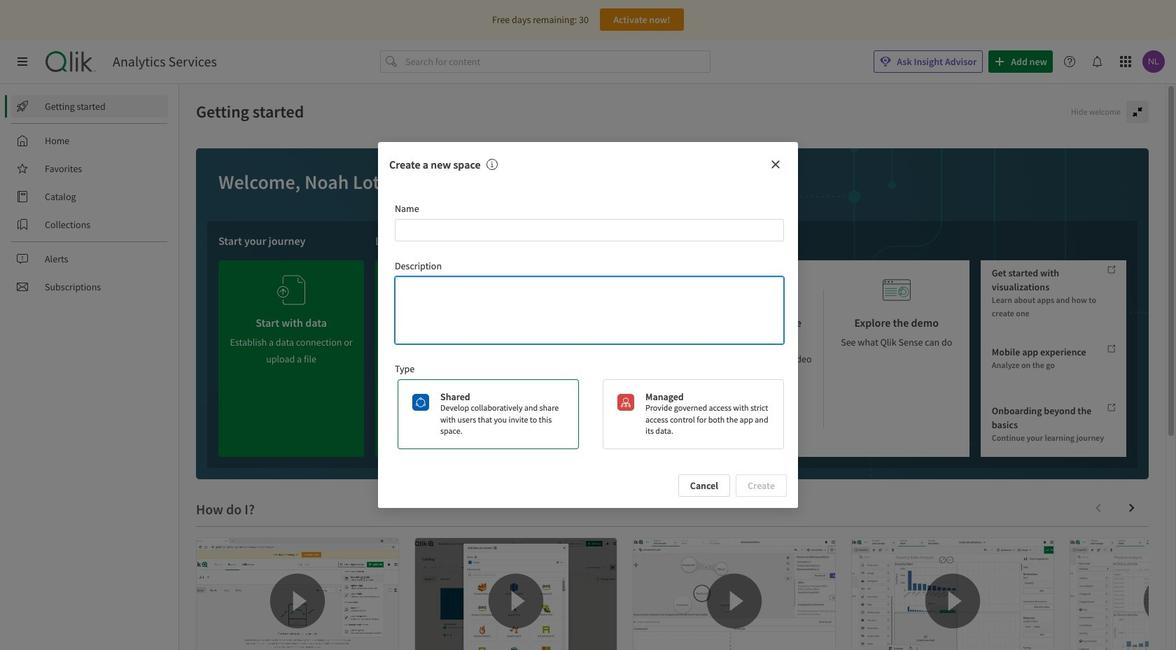 Task type: locate. For each thing, give the bounding box(es) containing it.
dialog
[[378, 142, 798, 509]]

invite users image
[[434, 266, 462, 303]]

close image
[[770, 159, 782, 170]]

how do i load data into an app? image
[[415, 539, 617, 651]]

close sidebar menu image
[[17, 56, 28, 67]]

main content
[[179, 84, 1177, 651]]

option group
[[392, 380, 784, 450]]

None text field
[[395, 219, 784, 242], [395, 277, 784, 344], [395, 219, 784, 242], [395, 277, 784, 344]]

how do i create a visualization? image
[[852, 539, 1054, 651]]

how do i define data associations? image
[[634, 539, 836, 651]]

how do i create an app? image
[[197, 539, 399, 651]]

learn how to analyze data image
[[737, 272, 765, 309]]



Task type: describe. For each thing, give the bounding box(es) containing it.
hide welcome image
[[1133, 106, 1144, 118]]

navigation pane element
[[0, 90, 179, 304]]

explore the demo image
[[883, 272, 911, 309]]

analytics services element
[[113, 53, 217, 70]]

analyze sample data image
[[591, 272, 619, 309]]



Task type: vqa. For each thing, say whether or not it's contained in the screenshot.
Close image
yes



